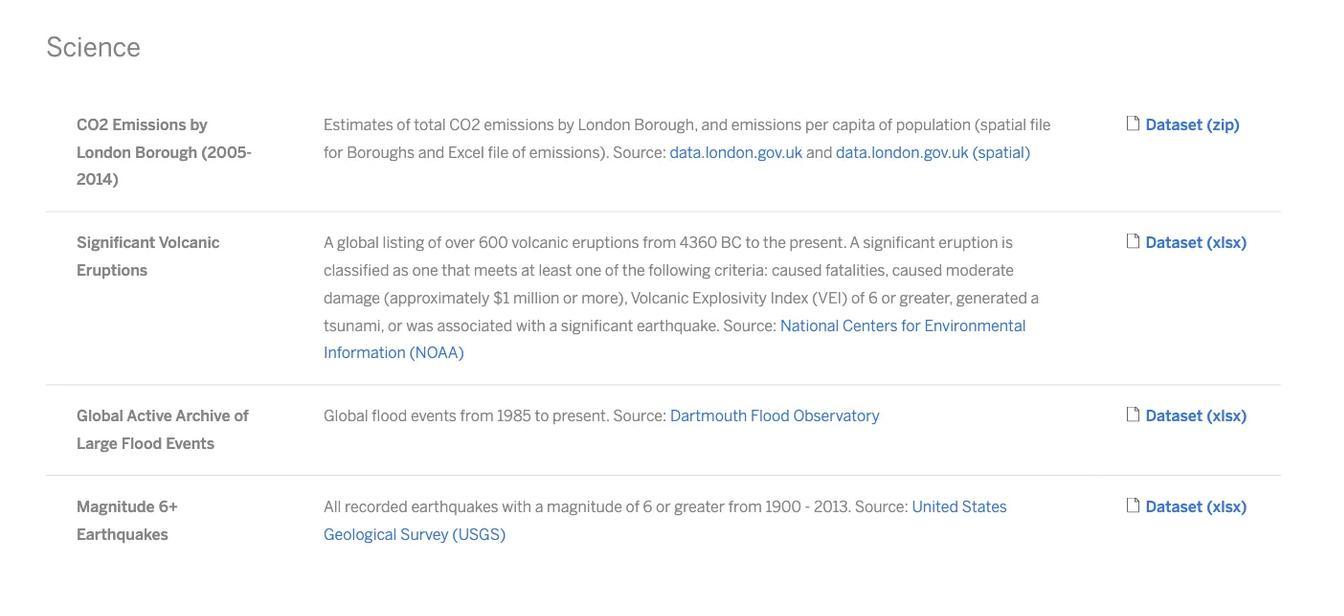 Task type: describe. For each thing, give the bounding box(es) containing it.
united states geological survey (usgs)
[[324, 497, 1007, 543]]

large
[[77, 434, 118, 453]]

1 horizontal spatial the
[[763, 234, 786, 252]]

1 data.london.gov.uk from the left
[[670, 143, 803, 161]]

2 horizontal spatial and
[[806, 143, 833, 161]]

2 dataset ( xlsx ) from the top
[[1146, 407, 1247, 425]]

dataset for all recorded earthquakes with a magnitude of 6 or greater from 1900 - 2013. source:
[[1146, 497, 1203, 516]]

(noaa)
[[409, 344, 464, 362]]

criteria:
[[714, 261, 768, 279]]

a global listing of over 600 volcanic eruptions from 4360 bc to the present. a significant eruption is classified as one that meets at least one of the following criteria: caused fatalities, caused moderate damage (approximately $1 million or more), volcanic explosivity index (vei) of 6 or greater, generated a tsunami, or was associated with a significant earthquake. source:
[[324, 234, 1039, 334]]

global flood events from 1985 to present. source: dartmouth flood observatory
[[324, 407, 880, 425]]

1 caused from the left
[[772, 261, 822, 279]]

greater
[[674, 497, 725, 516]]

million
[[513, 289, 560, 307]]

excel
[[448, 143, 484, 161]]

london inside estimates of total co2 emissions by london borough, and emissions per capita of population (spatial file for boroughs and excel file of emissions). source:
[[578, 115, 631, 134]]

damage
[[324, 289, 380, 307]]

earthquakes
[[411, 497, 499, 516]]

source: inside estimates of total co2 emissions by london borough, and emissions per capita of population (spatial file for boroughs and excel file of emissions). source:
[[613, 143, 666, 161]]

meets
[[474, 261, 518, 279]]

volcanic
[[512, 234, 569, 252]]

source: right the "2013."
[[855, 497, 909, 516]]

science
[[46, 31, 141, 63]]

bc
[[721, 234, 742, 252]]

2 one from the left
[[576, 261, 602, 279]]

1 emissions from the left
[[484, 115, 554, 134]]

zip
[[1213, 115, 1234, 134]]

-
[[805, 497, 810, 516]]

earthquake.
[[637, 316, 720, 334]]

) for estimates of total co2 emissions by london borough, and emissions per capita of population (spatial file for boroughs and excel file of emissions). source:
[[1234, 115, 1240, 134]]

or up centers
[[881, 289, 896, 307]]

from inside a global listing of over 600 volcanic eruptions from 4360 bc to the present. a significant eruption is classified as one that meets at least one of the following criteria: caused fatalities, caused moderate damage (approximately $1 million or more), volcanic explosivity index (vei) of 6 or greater, generated a tsunami, or was associated with a significant earthquake. source:
[[643, 234, 676, 252]]

magnitude 6+ earthquakes
[[77, 497, 178, 543]]

following
[[649, 261, 711, 279]]

0 horizontal spatial a
[[535, 497, 543, 516]]

greater,
[[900, 289, 953, 307]]

2014)
[[77, 171, 119, 189]]

associated
[[437, 316, 513, 334]]

(approximately
[[384, 289, 490, 307]]

(2005-
[[201, 143, 252, 161]]

population
[[896, 115, 971, 134]]

environmental
[[925, 316, 1026, 334]]

as
[[393, 261, 409, 279]]

for inside national centers for environmental information (noaa)
[[901, 316, 921, 334]]

source: inside a global listing of over 600 volcanic eruptions from 4360 bc to the present. a significant eruption is classified as one that meets at least one of the following criteria: caused fatalities, caused moderate damage (approximately $1 million or more), volcanic explosivity index (vei) of 6 or greater, generated a tsunami, or was associated with a significant earthquake. source:
[[723, 316, 777, 334]]

dataset for estimates of total co2 emissions by london borough, and emissions per capita of population (spatial file for boroughs and excel file of emissions). source:
[[1146, 115, 1203, 134]]

1 vertical spatial with
[[502, 497, 532, 516]]

0 horizontal spatial to
[[535, 407, 549, 425]]

magnitude
[[77, 497, 155, 516]]

capita
[[832, 115, 875, 134]]

) for all recorded earthquakes with a magnitude of 6 or greater from 1900 - 2013. source:
[[1241, 497, 1247, 516]]

0 horizontal spatial significant
[[561, 316, 633, 334]]

1 horizontal spatial flood
[[751, 407, 790, 425]]

data.london.gov.uk link
[[670, 143, 803, 161]]

emissions
[[112, 115, 186, 134]]

2 vertical spatial from
[[729, 497, 762, 516]]

is
[[1002, 234, 1013, 252]]

significant volcanic eruptions
[[77, 234, 220, 279]]

source: left dartmouth
[[613, 407, 667, 425]]

borough
[[135, 143, 197, 161]]

estimates of total co2 emissions by london borough, and emissions per capita of population (spatial file for boroughs and excel file of emissions). source:
[[324, 115, 1051, 161]]

(spatial
[[975, 115, 1027, 134]]

recorded
[[345, 497, 408, 516]]

0 vertical spatial a
[[1031, 289, 1039, 307]]

(spatial)
[[972, 143, 1031, 161]]

at
[[521, 261, 535, 279]]

3 ( from the top
[[1207, 407, 1213, 425]]

3 dataset from the top
[[1146, 407, 1203, 425]]

1900
[[766, 497, 801, 516]]

over
[[445, 234, 475, 252]]

1 horizontal spatial file
[[1030, 115, 1051, 134]]

(vei)
[[812, 289, 848, 307]]

to inside a global listing of over 600 volcanic eruptions from 4360 bc to the present. a significant eruption is classified as one that meets at least one of the following criteria: caused fatalities, caused moderate damage (approximately $1 million or more), volcanic explosivity index (vei) of 6 or greater, generated a tsunami, or was associated with a significant earthquake. source:
[[746, 234, 760, 252]]

co2 emissions by london borough (2005- 2014)
[[77, 115, 252, 189]]

of right magnitude
[[626, 497, 640, 516]]

flood
[[372, 407, 407, 425]]

dataset ( xlsx ) for national centers for environmental information (noaa)
[[1146, 234, 1247, 252]]

global
[[337, 234, 379, 252]]

data.london.gov.uk (spatial) link
[[836, 143, 1031, 161]]

was
[[406, 316, 434, 334]]

eruption
[[939, 234, 998, 252]]

( for estimates of total co2 emissions by london borough, and emissions per capita of population (spatial file for boroughs and excel file of emissions). source:
[[1207, 115, 1213, 134]]

observatory
[[793, 407, 880, 425]]

least
[[539, 261, 572, 279]]

co2 inside co2 emissions by london borough (2005- 2014)
[[77, 115, 108, 134]]

more),
[[581, 289, 628, 307]]

0 horizontal spatial 6
[[643, 497, 652, 516]]

events
[[411, 407, 457, 425]]

estimates
[[324, 115, 393, 134]]

dataset ( zip )
[[1146, 115, 1240, 134]]

1 a from the left
[[324, 234, 334, 252]]

with inside a global listing of over 600 volcanic eruptions from 4360 bc to the present. a significant eruption is classified as one that meets at least one of the following criteria: caused fatalities, caused moderate damage (approximately $1 million or more), volcanic explosivity index (vei) of 6 or greater, generated a tsunami, or was associated with a significant earthquake. source:
[[516, 316, 546, 334]]

1 vertical spatial the
[[622, 261, 645, 279]]

data.london.gov.uk and data.london.gov.uk (spatial)
[[670, 143, 1031, 161]]

all
[[324, 497, 341, 516]]

by inside co2 emissions by london borough (2005- 2014)
[[190, 115, 208, 134]]

classified
[[324, 261, 389, 279]]

1985
[[497, 407, 531, 425]]

centers
[[843, 316, 898, 334]]

of inside 'global active archive of large flood events'
[[234, 407, 249, 425]]

united states geological survey (usgs) link
[[324, 497, 1007, 543]]

eruptions
[[572, 234, 639, 252]]

6+
[[159, 497, 178, 516]]

archive
[[176, 407, 230, 425]]

national
[[780, 316, 839, 334]]



Task type: vqa. For each thing, say whether or not it's contained in the screenshot.
first Workbook Thumbnail
no



Task type: locate. For each thing, give the bounding box(es) containing it.
2 dataset from the top
[[1146, 234, 1203, 252]]

and down per
[[806, 143, 833, 161]]

per
[[805, 115, 829, 134]]

(
[[1207, 115, 1213, 134], [1207, 234, 1213, 252], [1207, 407, 1213, 425], [1207, 497, 1213, 516]]

1 dataset from the top
[[1146, 115, 1203, 134]]

1 by from the left
[[190, 115, 208, 134]]

and down total
[[418, 143, 445, 161]]

6 left greater
[[643, 497, 652, 516]]

information
[[324, 344, 406, 362]]

0 horizontal spatial a
[[324, 234, 334, 252]]

6 inside a global listing of over 600 volcanic eruptions from 4360 bc to the present. a significant eruption is classified as one that meets at least one of the following criteria: caused fatalities, caused moderate damage (approximately $1 million or more), volcanic explosivity index (vei) of 6 or greater, generated a tsunami, or was associated with a significant earthquake. source:
[[869, 289, 878, 307]]

of left over
[[428, 234, 442, 252]]

dataset for a global listing of over 600 volcanic eruptions from 4360 bc to the present. a significant eruption is classified as one that meets at least one of the following criteria: caused fatalities, caused moderate damage (approximately $1 million or more), volcanic explosivity index (vei) of 6 or greater, generated a tsunami, or was associated with a significant earthquake. source:
[[1146, 234, 1203, 252]]

volcanic right 'significant'
[[159, 234, 220, 252]]

dartmouth flood observatory link
[[670, 407, 880, 425]]

2013.
[[814, 497, 851, 516]]

0 horizontal spatial co2
[[77, 115, 108, 134]]

global left flood
[[324, 407, 368, 425]]

1 horizontal spatial volcanic
[[631, 289, 689, 307]]

4360
[[680, 234, 717, 252]]

volcanic up 'earthquake.'
[[631, 289, 689, 307]]

emissions up data.london.gov.uk link
[[731, 115, 802, 134]]

0 horizontal spatial emissions
[[484, 115, 554, 134]]

emissions
[[484, 115, 554, 134], [731, 115, 802, 134]]

2 by from the left
[[558, 115, 575, 134]]

(usgs)
[[452, 525, 506, 543]]

index
[[770, 289, 809, 307]]

emissions).
[[529, 143, 609, 161]]

2 ( from the top
[[1207, 234, 1213, 252]]

2 caused from the left
[[892, 261, 942, 279]]

for down estimates
[[324, 143, 343, 161]]

$1
[[493, 289, 510, 307]]

1 vertical spatial london
[[77, 143, 131, 161]]

volcanic inside significant volcanic eruptions
[[159, 234, 220, 252]]

flood right dartmouth
[[751, 407, 790, 425]]

geological
[[324, 525, 397, 543]]

0 horizontal spatial caused
[[772, 261, 822, 279]]

1 vertical spatial file
[[488, 143, 509, 161]]

1 horizontal spatial a
[[549, 316, 558, 334]]

flood
[[751, 407, 790, 425], [121, 434, 162, 453]]

xlsx
[[1213, 234, 1241, 252], [1213, 407, 1241, 425], [1213, 497, 1241, 516]]

2 data.london.gov.uk from the left
[[836, 143, 969, 161]]

0 horizontal spatial one
[[412, 261, 438, 279]]

by up (2005-
[[190, 115, 208, 134]]

dartmouth
[[670, 407, 747, 425]]

significant
[[77, 234, 155, 252]]

2 co2 from the left
[[449, 115, 480, 134]]

flood down active
[[121, 434, 162, 453]]

3 xlsx from the top
[[1213, 497, 1241, 516]]

or
[[563, 289, 578, 307], [881, 289, 896, 307], [388, 316, 403, 334], [656, 497, 671, 516]]

0 vertical spatial with
[[516, 316, 546, 334]]

co2 up excel
[[449, 115, 480, 134]]

moderate
[[946, 261, 1014, 279]]

0 horizontal spatial global
[[77, 407, 123, 425]]

4 ( from the top
[[1207, 497, 1213, 516]]

1 horizontal spatial london
[[578, 115, 631, 134]]

1 horizontal spatial data.london.gov.uk
[[836, 143, 969, 161]]

generated
[[956, 289, 1027, 307]]

600
[[479, 234, 508, 252]]

global inside 'global active archive of large flood events'
[[77, 407, 123, 425]]

1 vertical spatial a
[[549, 316, 558, 334]]

significant up fatalities, at the top
[[863, 234, 935, 252]]

1 horizontal spatial 6
[[869, 289, 878, 307]]

that
[[442, 261, 470, 279]]

or down least
[[563, 289, 578, 307]]

1 horizontal spatial and
[[702, 115, 728, 134]]

for down greater, on the right of page
[[901, 316, 921, 334]]

1 vertical spatial significant
[[561, 316, 633, 334]]

data.london.gov.uk down borough,
[[670, 143, 803, 161]]

by up emissions).
[[558, 115, 575, 134]]

4 dataset from the top
[[1146, 497, 1203, 516]]

0 horizontal spatial london
[[77, 143, 131, 161]]

a left magnitude
[[535, 497, 543, 516]]

1 vertical spatial present.
[[553, 407, 610, 425]]

1 horizontal spatial global
[[324, 407, 368, 425]]

) for a global listing of over 600 volcanic eruptions from 4360 bc to the present. a significant eruption is classified as one that meets at least one of the following criteria: caused fatalities, caused moderate damage (approximately $1 million or more), volcanic explosivity index (vei) of 6 or greater, generated a tsunami, or was associated with a significant earthquake. source:
[[1241, 234, 1247, 252]]

from up 'following'
[[643, 234, 676, 252]]

1 horizontal spatial emissions
[[731, 115, 802, 134]]

magnitude
[[547, 497, 622, 516]]

0 horizontal spatial from
[[460, 407, 494, 425]]

or left greater
[[656, 497, 671, 516]]

co2 inside estimates of total co2 emissions by london borough, and emissions per capita of population (spatial file for boroughs and excel file of emissions). source:
[[449, 115, 480, 134]]

1 vertical spatial flood
[[121, 434, 162, 453]]

co2
[[77, 115, 108, 134], [449, 115, 480, 134]]

a left global
[[324, 234, 334, 252]]

explosivity
[[692, 289, 767, 307]]

1 horizontal spatial present.
[[790, 234, 847, 252]]

volcanic
[[159, 234, 220, 252], [631, 289, 689, 307]]

0 vertical spatial volcanic
[[159, 234, 220, 252]]

0 horizontal spatial present.
[[553, 407, 610, 425]]

2 vertical spatial xlsx
[[1213, 497, 1241, 516]]

caused up index
[[772, 261, 822, 279]]

significant down more),
[[561, 316, 633, 334]]

national centers for environmental information (noaa)
[[324, 316, 1026, 362]]

fatalities,
[[826, 261, 889, 279]]

of right capita
[[879, 115, 893, 134]]

source: down explosivity
[[723, 316, 777, 334]]

0 vertical spatial dataset ( xlsx )
[[1146, 234, 1247, 252]]

all recorded earthquakes with a magnitude of 6 or greater from 1900 - 2013. source:
[[324, 497, 912, 516]]

2 vertical spatial dataset ( xlsx )
[[1146, 497, 1247, 516]]

1 one from the left
[[412, 261, 438, 279]]

xlsx for national centers for environmental information (noaa)
[[1213, 234, 1241, 252]]

of down eruptions
[[605, 261, 619, 279]]

to
[[746, 234, 760, 252], [535, 407, 549, 425]]

london up emissions).
[[578, 115, 631, 134]]

0 horizontal spatial data.london.gov.uk
[[670, 143, 803, 161]]

london up 2014)
[[77, 143, 131, 161]]

eruptions
[[77, 261, 148, 279]]

survey
[[400, 525, 449, 543]]

one right as at the left of the page
[[412, 261, 438, 279]]

0 horizontal spatial volcanic
[[159, 234, 220, 252]]

file right (spatial
[[1030, 115, 1051, 134]]

volcanic inside a global listing of over 600 volcanic eruptions from 4360 bc to the present. a significant eruption is classified as one that meets at least one of the following criteria: caused fatalities, caused moderate damage (approximately $1 million or more), volcanic explosivity index (vei) of 6 or greater, generated a tsunami, or was associated with a significant earthquake. source:
[[631, 289, 689, 307]]

2 horizontal spatial from
[[729, 497, 762, 516]]

to right 1985
[[535, 407, 549, 425]]

listing
[[383, 234, 424, 252]]

2 vertical spatial a
[[535, 497, 543, 516]]

caused
[[772, 261, 822, 279], [892, 261, 942, 279]]

london inside co2 emissions by london borough (2005- 2014)
[[77, 143, 131, 161]]

)
[[1234, 115, 1240, 134], [1241, 234, 1247, 252], [1241, 407, 1247, 425], [1241, 497, 1247, 516]]

0 vertical spatial to
[[746, 234, 760, 252]]

total
[[414, 115, 446, 134]]

co2 up 2014)
[[77, 115, 108, 134]]

with down million
[[516, 316, 546, 334]]

united
[[912, 497, 959, 516]]

of left emissions).
[[512, 143, 526, 161]]

of down fatalities, at the top
[[851, 289, 865, 307]]

tsunami,
[[324, 316, 384, 334]]

( for all recorded earthquakes with a magnitude of 6 or greater from 1900 - 2013. source:
[[1207, 497, 1213, 516]]

active
[[127, 407, 172, 425]]

0 vertical spatial significant
[[863, 234, 935, 252]]

1 xlsx from the top
[[1213, 234, 1241, 252]]

events
[[166, 434, 215, 453]]

dataset ( xlsx ) for united states geological survey (usgs)
[[1146, 497, 1247, 516]]

0 horizontal spatial by
[[190, 115, 208, 134]]

1 dataset ( xlsx ) from the top
[[1146, 234, 1247, 252]]

1 horizontal spatial for
[[901, 316, 921, 334]]

1 vertical spatial for
[[901, 316, 921, 334]]

one
[[412, 261, 438, 279], [576, 261, 602, 279]]

1 vertical spatial 6
[[643, 497, 652, 516]]

1 vertical spatial xlsx
[[1213, 407, 1241, 425]]

caused up greater, on the right of page
[[892, 261, 942, 279]]

0 horizontal spatial the
[[622, 261, 645, 279]]

and
[[702, 115, 728, 134], [418, 143, 445, 161], [806, 143, 833, 161]]

global for global flood events from 1985 to present. source: dartmouth flood observatory
[[324, 407, 368, 425]]

1 horizontal spatial a
[[850, 234, 860, 252]]

for inside estimates of total co2 emissions by london borough, and emissions per capita of population (spatial file for boroughs and excel file of emissions). source:
[[324, 143, 343, 161]]

6 up centers
[[869, 289, 878, 307]]

2 global from the left
[[324, 407, 368, 425]]

by
[[190, 115, 208, 134], [558, 115, 575, 134]]

boroughs
[[347, 143, 415, 161]]

2 emissions from the left
[[731, 115, 802, 134]]

with up the (usgs)
[[502, 497, 532, 516]]

present. up fatalities, at the top
[[790, 234, 847, 252]]

from left 1985
[[460, 407, 494, 425]]

and up data.london.gov.uk link
[[702, 115, 728, 134]]

present. inside a global listing of over 600 volcanic eruptions from 4360 bc to the present. a significant eruption is classified as one that meets at least one of the following criteria: caused fatalities, caused moderate damage (approximately $1 million or more), volcanic explosivity index (vei) of 6 or greater, generated a tsunami, or was associated with a significant earthquake. source:
[[790, 234, 847, 252]]

0 vertical spatial the
[[763, 234, 786, 252]]

1 global from the left
[[77, 407, 123, 425]]

0 vertical spatial file
[[1030, 115, 1051, 134]]

2 horizontal spatial a
[[1031, 289, 1039, 307]]

1 horizontal spatial from
[[643, 234, 676, 252]]

flood inside 'global active archive of large flood events'
[[121, 434, 162, 453]]

of left total
[[397, 115, 411, 134]]

0 vertical spatial xlsx
[[1213, 234, 1241, 252]]

by inside estimates of total co2 emissions by london borough, and emissions per capita of population (spatial file for boroughs and excel file of emissions). source:
[[558, 115, 575, 134]]

of
[[397, 115, 411, 134], [879, 115, 893, 134], [512, 143, 526, 161], [428, 234, 442, 252], [605, 261, 619, 279], [851, 289, 865, 307], [234, 407, 249, 425], [626, 497, 640, 516]]

a up fatalities, at the top
[[850, 234, 860, 252]]

0 vertical spatial london
[[578, 115, 631, 134]]

1 vertical spatial from
[[460, 407, 494, 425]]

states
[[962, 497, 1007, 516]]

1 co2 from the left
[[77, 115, 108, 134]]

1 ( from the top
[[1207, 115, 1213, 134]]

global active archive of large flood events
[[77, 407, 249, 453]]

0 horizontal spatial and
[[418, 143, 445, 161]]

0 horizontal spatial flood
[[121, 434, 162, 453]]

0 vertical spatial for
[[324, 143, 343, 161]]

with
[[516, 316, 546, 334], [502, 497, 532, 516]]

earthquakes
[[77, 525, 168, 543]]

1 vertical spatial to
[[535, 407, 549, 425]]

a
[[1031, 289, 1039, 307], [549, 316, 558, 334], [535, 497, 543, 516]]

borough,
[[634, 115, 698, 134]]

file right excel
[[488, 143, 509, 161]]

present. right 1985
[[553, 407, 610, 425]]

source: down borough,
[[613, 143, 666, 161]]

the down eruptions
[[622, 261, 645, 279]]

of right archive
[[234, 407, 249, 425]]

0 vertical spatial present.
[[790, 234, 847, 252]]

0 horizontal spatial for
[[324, 143, 343, 161]]

from left 1900
[[729, 497, 762, 516]]

a
[[324, 234, 334, 252], [850, 234, 860, 252]]

0 vertical spatial 6
[[869, 289, 878, 307]]

national centers for environmental information (noaa) link
[[324, 316, 1026, 362]]

0 horizontal spatial file
[[488, 143, 509, 161]]

xlsx for united states geological survey (usgs)
[[1213, 497, 1241, 516]]

to right "bc" on the right top of page
[[746, 234, 760, 252]]

1 horizontal spatial co2
[[449, 115, 480, 134]]

emissions up emissions).
[[484, 115, 554, 134]]

one up more),
[[576, 261, 602, 279]]

1 vertical spatial volcanic
[[631, 289, 689, 307]]

1 vertical spatial dataset ( xlsx )
[[1146, 407, 1247, 425]]

2 xlsx from the top
[[1213, 407, 1241, 425]]

a down million
[[549, 316, 558, 334]]

london
[[578, 115, 631, 134], [77, 143, 131, 161]]

from
[[643, 234, 676, 252], [460, 407, 494, 425], [729, 497, 762, 516]]

the right "bc" on the right top of page
[[763, 234, 786, 252]]

global for global active archive of large flood events
[[77, 407, 123, 425]]

3 dataset ( xlsx ) from the top
[[1146, 497, 1247, 516]]

0 vertical spatial flood
[[751, 407, 790, 425]]

data.london.gov.uk down population
[[836, 143, 969, 161]]

1 horizontal spatial caused
[[892, 261, 942, 279]]

global up large
[[77, 407, 123, 425]]

1 horizontal spatial one
[[576, 261, 602, 279]]

present.
[[790, 234, 847, 252], [553, 407, 610, 425]]

2 a from the left
[[850, 234, 860, 252]]

a right generated
[[1031, 289, 1039, 307]]

1 horizontal spatial by
[[558, 115, 575, 134]]

0 vertical spatial from
[[643, 234, 676, 252]]

( for a global listing of over 600 volcanic eruptions from 4360 bc to the present. a significant eruption is classified as one that meets at least one of the following criteria: caused fatalities, caused moderate damage (approximately $1 million or more), volcanic explosivity index (vei) of 6 or greater, generated a tsunami, or was associated with a significant earthquake. source:
[[1207, 234, 1213, 252]]

dataset
[[1146, 115, 1203, 134], [1146, 234, 1203, 252], [1146, 407, 1203, 425], [1146, 497, 1203, 516]]

1 horizontal spatial significant
[[863, 234, 935, 252]]

1 horizontal spatial to
[[746, 234, 760, 252]]

or left was
[[388, 316, 403, 334]]

6
[[869, 289, 878, 307], [643, 497, 652, 516]]



